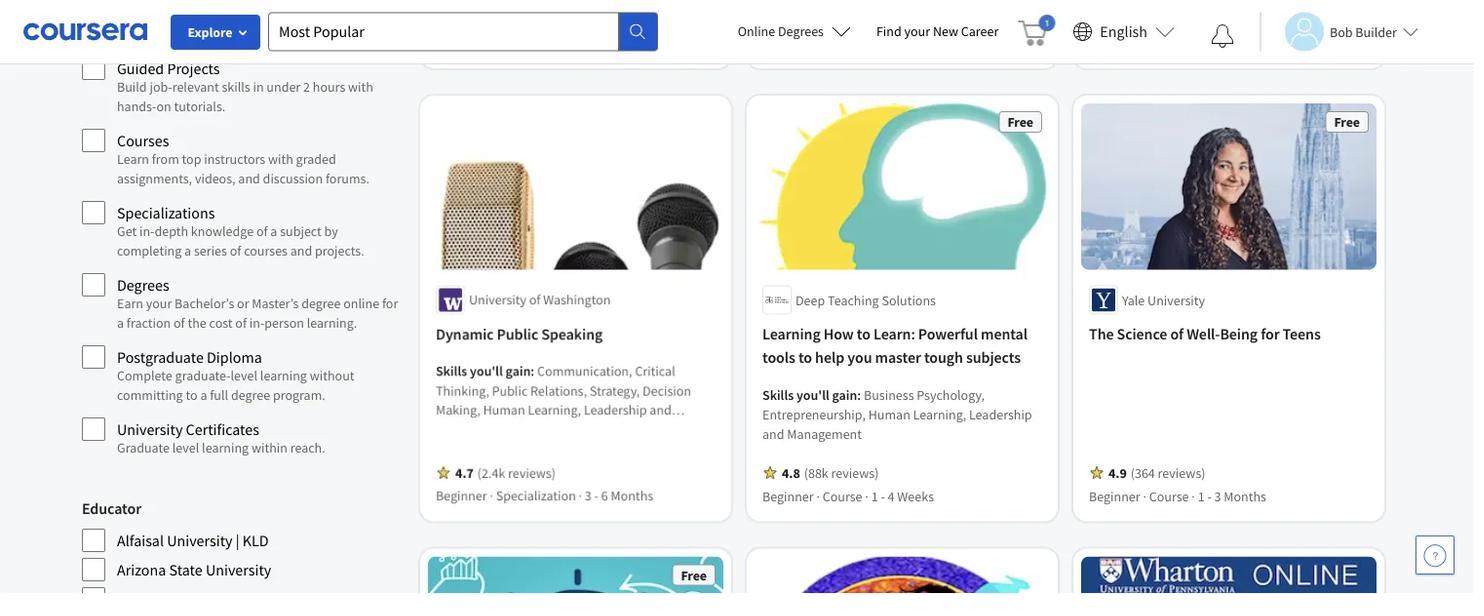 Task type: locate. For each thing, give the bounding box(es) containing it.
3 for 4.7 (2.3k reviews)
[[1239, 34, 1245, 52]]

(2.4k
[[478, 464, 506, 481]]

1 vertical spatial and
[[290, 242, 312, 259]]

4.7 left (2.3k
[[1109, 11, 1127, 28]]

0 vertical spatial learning
[[82, 26, 140, 46]]

1 vertical spatial with
[[268, 150, 293, 168]]

tools
[[763, 348, 796, 367]]

0 vertical spatial to
[[857, 324, 871, 344]]

course down 4.8 (88k reviews)
[[823, 487, 863, 505]]

for right being at the right
[[1261, 324, 1280, 344]]

beginner · specialization · 3 - 6 months down 4.7 (2.4k reviews)
[[436, 487, 654, 505]]

with right hours
[[348, 78, 373, 96]]

to up you
[[857, 324, 871, 344]]

0 horizontal spatial 6
[[602, 487, 608, 505]]

your for earn
[[146, 295, 172, 312]]

1 vertical spatial gain
[[833, 386, 858, 403]]

learning up program.
[[260, 367, 307, 384]]

learning up guided
[[82, 26, 140, 46]]

beginner down (244
[[436, 34, 487, 52]]

1 for (364 reviews)
[[1198, 487, 1205, 505]]

get
[[117, 222, 137, 240]]

0 horizontal spatial 4.8
[[456, 11, 474, 28]]

1 horizontal spatial degree
[[302, 295, 341, 312]]

reviews) right (2.4k
[[508, 464, 556, 481]]

course for (244
[[496, 34, 536, 52]]

0 horizontal spatial specialization
[[496, 487, 576, 505]]

6 for 4.7 (2.3k reviews)
[[1255, 34, 1262, 52]]

build job-relevant skills in under 2 hours with hands-on tutorials.
[[117, 78, 373, 115]]

2 vertical spatial and
[[763, 425, 785, 442]]

1 vertical spatial in-
[[250, 314, 265, 332]]

(2.3k
[[1131, 11, 1159, 28]]

0 vertical spatial :
[[531, 362, 535, 380]]

english
[[1101, 22, 1148, 41]]

with
[[348, 78, 373, 96], [268, 150, 293, 168]]

0 horizontal spatial course
[[496, 34, 536, 52]]

1 horizontal spatial 4.8
[[782, 464, 800, 481]]

a inside complete graduate-level learning without committing to a full degree program.
[[200, 386, 207, 404]]

your inside earn your bachelor's or master's degree online for a fraction of the cost of in-person learning.
[[146, 295, 172, 312]]

0 horizontal spatial skills you'll gain :
[[436, 362, 537, 380]]

1 horizontal spatial 4.7
[[782, 11, 800, 28]]

1 down 4.8 (244 reviews)
[[545, 34, 552, 52]]

1 horizontal spatial gain
[[833, 386, 858, 403]]

0 horizontal spatial :
[[531, 362, 535, 380]]

course
[[496, 34, 536, 52], [823, 487, 863, 505], [1150, 487, 1190, 505]]

degrees right online
[[778, 22, 824, 40]]

you'll up entrepreneurship,
[[797, 386, 830, 403]]

1 horizontal spatial you'll
[[797, 386, 830, 403]]

0 horizontal spatial learning
[[82, 26, 140, 46]]

master's
[[252, 295, 299, 312]]

2 horizontal spatial 1
[[1198, 487, 1205, 505]]

1 horizontal spatial free
[[1008, 113, 1034, 131]]

1 horizontal spatial your
[[905, 22, 931, 40]]

1 vertical spatial beginner · course · 1 - 3 months
[[1090, 487, 1267, 505]]

your right find
[[905, 22, 931, 40]]

instructors
[[204, 150, 265, 168]]

in- down master's
[[250, 314, 265, 332]]

0 horizontal spatial degrees
[[117, 275, 169, 295]]

0 vertical spatial learning
[[260, 367, 307, 384]]

graduate-
[[175, 367, 231, 384]]

to inside complete graduate-level learning without committing to a full degree program.
[[186, 386, 198, 404]]

0 vertical spatial level
[[231, 367, 258, 384]]

0 vertical spatial you'll
[[470, 362, 503, 380]]

beginner · specialization · 3 - 6 months
[[763, 34, 980, 52], [1090, 34, 1307, 52], [436, 487, 654, 505]]

online
[[344, 295, 380, 312]]

arizona state university
[[117, 560, 271, 579]]

1 horizontal spatial 6
[[928, 34, 935, 52]]

learning up the tools
[[763, 324, 821, 344]]

·
[[490, 34, 493, 52], [539, 34, 542, 52], [817, 34, 820, 52], [906, 34, 909, 52], [1144, 34, 1147, 52], [1232, 34, 1236, 52], [490, 487, 493, 505], [579, 487, 582, 505], [817, 487, 820, 505], [866, 487, 869, 505], [1144, 487, 1147, 505], [1192, 487, 1196, 505]]

0 horizontal spatial with
[[268, 150, 293, 168]]

beginner down (30
[[763, 34, 814, 52]]

entrepreneurship,
[[763, 405, 866, 423]]

1 vertical spatial skills you'll gain :
[[763, 386, 864, 403]]

course down 4.8 (244 reviews)
[[496, 34, 536, 52]]

1 horizontal spatial in-
[[250, 314, 265, 332]]

educator group
[[82, 496, 401, 594]]

None search field
[[268, 12, 658, 51]]

in- up completing
[[139, 222, 155, 240]]

learning
[[82, 26, 140, 46], [763, 324, 821, 344]]

for
[[382, 295, 398, 312], [1261, 324, 1280, 344]]

dynamic public speaking link
[[436, 322, 716, 346]]

4.7 left (30
[[782, 11, 800, 28]]

1 vertical spatial learning
[[763, 324, 821, 344]]

0 vertical spatial for
[[382, 295, 398, 312]]

beginner for 4.7 (2.3k reviews)
[[1090, 34, 1141, 52]]

free
[[1008, 113, 1034, 131], [1335, 113, 1361, 131], [681, 566, 707, 584]]

1 vertical spatial degree
[[231, 386, 270, 404]]

1 down the 4.9 (364 reviews)
[[1198, 487, 1205, 505]]

university certificates
[[117, 419, 259, 439]]

of left well-
[[1171, 324, 1184, 344]]

reviews) right (2.3k
[[1162, 11, 1209, 28]]

4.7 for 4.7 (2.4k reviews)
[[456, 464, 474, 481]]

4.7 left (2.4k
[[456, 464, 474, 481]]

certificates
[[186, 419, 259, 439]]

0 horizontal spatial 4.7
[[456, 464, 474, 481]]

1 vertical spatial for
[[1261, 324, 1280, 344]]

beginner · course · 1 - 3 months down 4.8 (244 reviews)
[[436, 34, 613, 52]]

alfaisal university | kld
[[117, 531, 269, 550]]

level right graduate
[[172, 439, 199, 456]]

1 horizontal spatial learning
[[260, 367, 307, 384]]

beginner down (2.3k
[[1090, 34, 1141, 52]]

learning
[[260, 367, 307, 384], [202, 439, 249, 456]]

0 vertical spatial skills you'll gain :
[[436, 362, 537, 380]]

beginner for 4.8 (88k reviews)
[[763, 487, 814, 505]]

4.8 (88k reviews)
[[782, 464, 879, 481]]

: down dynamic public speaking
[[531, 362, 535, 380]]

beginner · specialization · 3 - 6 months down 4.7 (2.3k reviews)
[[1090, 34, 1307, 52]]

beginner down 4.9
[[1090, 487, 1141, 505]]

1 horizontal spatial skills
[[763, 386, 794, 403]]

complete graduate-level learning without committing to a full degree program.
[[117, 367, 355, 404]]

2 horizontal spatial free
[[1335, 113, 1361, 131]]

a left full
[[200, 386, 207, 404]]

4.7
[[782, 11, 800, 28], [1109, 11, 1127, 28], [456, 464, 474, 481]]

1 vertical spatial to
[[799, 348, 813, 367]]

beginner · course · 1 - 3 months down the 4.9 (364 reviews)
[[1090, 487, 1267, 505]]

committing
[[117, 386, 183, 404]]

degree right full
[[231, 386, 270, 404]]

1 horizontal spatial for
[[1261, 324, 1280, 344]]

and down entrepreneurship,
[[763, 425, 785, 442]]

for right online
[[382, 295, 398, 312]]

1 horizontal spatial learning
[[763, 324, 821, 344]]

months for (30 reviews)
[[938, 34, 980, 52]]

learning inside complete graduate-level learning without committing to a full degree program.
[[260, 367, 307, 384]]

you'll down dynamic
[[470, 362, 503, 380]]

1 vertical spatial 4.8
[[782, 464, 800, 481]]

1 horizontal spatial beginner · specialization · 3 - 6 months
[[763, 34, 980, 52]]

1 horizontal spatial with
[[348, 78, 373, 96]]

business psychology, entrepreneurship, human learning, leadership and management
[[763, 386, 1033, 442]]

1 horizontal spatial 1
[[872, 487, 878, 505]]

tough
[[925, 348, 964, 367]]

beginner · specialization · 3 - 6 months for (2.3k reviews)
[[1090, 34, 1307, 52]]

of down or
[[235, 314, 247, 332]]

reviews) right (30
[[825, 11, 873, 28]]

2 horizontal spatial to
[[857, 324, 871, 344]]

business
[[864, 386, 914, 403]]

1 horizontal spatial specialization
[[823, 34, 903, 52]]

job-
[[150, 78, 172, 96]]

1 vertical spatial degrees
[[117, 275, 169, 295]]

forums.
[[326, 170, 370, 187]]

beginner · course · 1 - 3 months
[[436, 34, 613, 52], [1090, 487, 1267, 505]]

weeks
[[898, 487, 934, 505]]

reviews) right (244
[[505, 11, 553, 28]]

0 vertical spatial and
[[238, 170, 260, 187]]

from
[[152, 150, 179, 168]]

gain up entrepreneurship,
[[833, 386, 858, 403]]

4.7 (2.4k reviews)
[[456, 464, 556, 481]]

and inside get in-depth knowledge of a subject by completing a series of courses and projects.
[[290, 242, 312, 259]]

0 horizontal spatial your
[[146, 295, 172, 312]]

degrees down completing
[[117, 275, 169, 295]]

the science of well-being for teens link
[[1090, 322, 1369, 346]]

(30
[[804, 11, 822, 28]]

- for 4.8 (244 reviews)
[[554, 34, 559, 52]]

1 horizontal spatial course
[[823, 487, 863, 505]]

0 vertical spatial 4.8
[[456, 11, 474, 28]]

1 for (244 reviews)
[[545, 34, 552, 52]]

specialization down 4.7 (2.3k reviews)
[[1150, 34, 1230, 52]]

your
[[905, 22, 931, 40], [146, 295, 172, 312]]

course down the 4.9 (364 reviews)
[[1150, 487, 1190, 505]]

- for 4.7 (2.4k reviews)
[[595, 487, 599, 505]]

find your new career link
[[867, 20, 1009, 44]]

2 vertical spatial to
[[186, 386, 198, 404]]

months for (2.4k reviews)
[[611, 487, 654, 505]]

learning inside group
[[82, 26, 140, 46]]

1 horizontal spatial level
[[231, 367, 258, 384]]

guided
[[117, 59, 164, 78]]

of up courses
[[256, 222, 268, 240]]

videos,
[[195, 170, 236, 187]]

learning inside learning how to learn: powerful mental tools to help you master tough subjects
[[763, 324, 821, 344]]

: left business
[[858, 386, 861, 403]]

to left 'help'
[[799, 348, 813, 367]]

course for (88k
[[823, 487, 863, 505]]

1 vertical spatial your
[[146, 295, 172, 312]]

gain down public
[[506, 362, 531, 380]]

0 horizontal spatial in-
[[139, 222, 155, 240]]

0 vertical spatial beginner · course · 1 - 3 months
[[436, 34, 613, 52]]

for inside earn your bachelor's or master's degree online for a fraction of the cost of in-person learning.
[[382, 295, 398, 312]]

4.8
[[456, 11, 474, 28], [782, 464, 800, 481]]

4.8 left (244
[[456, 11, 474, 28]]

2 horizontal spatial and
[[763, 425, 785, 442]]

0 vertical spatial in-
[[139, 222, 155, 240]]

1 horizontal spatial :
[[858, 386, 861, 403]]

0 vertical spatial gain
[[506, 362, 531, 380]]

months
[[571, 34, 613, 52], [938, 34, 980, 52], [1265, 34, 1307, 52], [611, 487, 654, 505], [1224, 487, 1267, 505]]

degree up learning.
[[302, 295, 341, 312]]

learning product group
[[82, 24, 401, 465]]

:
[[531, 362, 535, 380], [858, 386, 861, 403]]

build
[[117, 78, 147, 96]]

with up discussion
[[268, 150, 293, 168]]

product
[[143, 26, 196, 46]]

for inside 'link'
[[1261, 324, 1280, 344]]

reviews) up beginner · course · 1 - 4 weeks
[[832, 464, 879, 481]]

learn
[[117, 150, 149, 168]]

gain
[[506, 362, 531, 380], [833, 386, 858, 403]]

english button
[[1065, 0, 1183, 63]]

psychology,
[[917, 386, 985, 403]]

a down earn
[[117, 314, 124, 332]]

0 vertical spatial degrees
[[778, 22, 824, 40]]

0 horizontal spatial beginner · specialization · 3 - 6 months
[[436, 487, 654, 505]]

and
[[238, 170, 260, 187], [290, 242, 312, 259], [763, 425, 785, 442]]

0 horizontal spatial degree
[[231, 386, 270, 404]]

specialization down 4.7 (2.4k reviews)
[[496, 487, 576, 505]]

4.7 for 4.7 (2.3k reviews)
[[1109, 11, 1127, 28]]

a up courses
[[271, 222, 277, 240]]

tutorials.
[[174, 98, 226, 115]]

1 horizontal spatial beginner · course · 1 - 3 months
[[1090, 487, 1267, 505]]

2
[[303, 78, 310, 96]]

in-
[[139, 222, 155, 240], [250, 314, 265, 332]]

0 horizontal spatial beginner · course · 1 - 3 months
[[436, 34, 613, 52]]

level
[[231, 367, 258, 384], [172, 439, 199, 456]]

1 horizontal spatial and
[[290, 242, 312, 259]]

0 vertical spatial with
[[348, 78, 373, 96]]

explore
[[188, 23, 233, 41]]

0 horizontal spatial level
[[172, 439, 199, 456]]

1 vertical spatial learning
[[202, 439, 249, 456]]

to
[[857, 324, 871, 344], [799, 348, 813, 367], [186, 386, 198, 404]]

and inside learn from top instructors with graded assignments, videos, and discussion forums.
[[238, 170, 260, 187]]

0 horizontal spatial and
[[238, 170, 260, 187]]

2 horizontal spatial course
[[1150, 487, 1190, 505]]

6
[[928, 34, 935, 52], [1255, 34, 1262, 52], [602, 487, 608, 505]]

degree
[[302, 295, 341, 312], [231, 386, 270, 404]]

reviews) for (2.4k reviews)
[[508, 464, 556, 481]]

skills you'll gain : down dynamic
[[436, 362, 537, 380]]

earn
[[117, 295, 143, 312]]

reviews)
[[505, 11, 553, 28], [825, 11, 873, 28], [1162, 11, 1209, 28], [508, 464, 556, 481], [832, 464, 879, 481], [1158, 464, 1206, 481]]

2 horizontal spatial 4.7
[[1109, 11, 1127, 28]]

graduate
[[117, 439, 170, 456]]

1 left 4
[[872, 487, 878, 505]]

with inside build job-relevant skills in under 2 hours with hands-on tutorials.
[[348, 78, 373, 96]]

2 horizontal spatial beginner · specialization · 3 - 6 months
[[1090, 34, 1307, 52]]

relevant
[[172, 78, 219, 96]]

and down subject
[[290, 242, 312, 259]]

1 horizontal spatial degrees
[[778, 22, 824, 40]]

0 vertical spatial your
[[905, 22, 931, 40]]

in- inside get in-depth knowledge of a subject by completing a series of courses and projects.
[[139, 222, 155, 240]]

courses
[[117, 131, 169, 150]]

help center image
[[1424, 543, 1447, 567]]

2 horizontal spatial 6
[[1255, 34, 1262, 52]]

diploma
[[207, 347, 262, 367]]

without
[[310, 367, 355, 384]]

specialization for (2.3k reviews)
[[1150, 34, 1230, 52]]

|
[[236, 531, 240, 550]]

beginner down (2.4k
[[436, 487, 487, 505]]

reviews) for (244 reviews)
[[505, 11, 553, 28]]

reviews) right (364
[[1158, 464, 1206, 481]]

(364
[[1131, 464, 1156, 481]]

university down committing at bottom left
[[117, 419, 183, 439]]

or
[[237, 295, 249, 312]]

and inside business psychology, entrepreneurship, human learning, leadership and management
[[763, 425, 785, 442]]

skills down the tools
[[763, 386, 794, 403]]

0 horizontal spatial 1
[[545, 34, 552, 52]]

0 vertical spatial skills
[[436, 362, 467, 380]]

learning left within
[[202, 439, 249, 456]]

postgraduate
[[117, 347, 204, 367]]

within
[[252, 439, 288, 456]]

deep
[[796, 291, 825, 309]]

4.8 left (88k
[[782, 464, 800, 481]]

beginner for 4.8 (244 reviews)
[[436, 34, 487, 52]]

1 vertical spatial skills
[[763, 386, 794, 403]]

your up fraction
[[146, 295, 172, 312]]

beginner · specialization · 3 - 6 months down '4.7 (30 reviews)'
[[763, 34, 980, 52]]

builder
[[1356, 23, 1398, 40]]

specialization down '4.7 (30 reviews)'
[[823, 34, 903, 52]]

skills down dynamic
[[436, 362, 467, 380]]

to down graduate-
[[186, 386, 198, 404]]

0 horizontal spatial for
[[382, 295, 398, 312]]

0 horizontal spatial to
[[186, 386, 198, 404]]

- for 4.8 (88k reviews)
[[881, 487, 885, 505]]

level down cost
[[231, 367, 258, 384]]

reviews) for (88k reviews)
[[832, 464, 879, 481]]

learn:
[[874, 324, 916, 344]]

course for (364
[[1150, 487, 1190, 505]]

0 horizontal spatial skills
[[436, 362, 467, 380]]

beginner down (88k
[[763, 487, 814, 505]]

skills you'll gain : up entrepreneurship,
[[763, 386, 864, 403]]

degrees inside learning product group
[[117, 275, 169, 295]]

reviews) for (2.3k reviews)
[[1162, 11, 1209, 28]]

3 for 4.7 (2.4k reviews)
[[585, 487, 592, 505]]

2 horizontal spatial specialization
[[1150, 34, 1230, 52]]

0 vertical spatial degree
[[302, 295, 341, 312]]

and down instructors
[[238, 170, 260, 187]]

- for 4.7 (2.3k reviews)
[[1248, 34, 1252, 52]]

4.8 for 4.8 (244 reviews)
[[456, 11, 474, 28]]

coursera image
[[23, 16, 147, 47]]

1 vertical spatial level
[[172, 439, 199, 456]]



Task type: describe. For each thing, give the bounding box(es) containing it.
of inside 'link'
[[1171, 324, 1184, 344]]

specialization for (30 reviews)
[[823, 34, 903, 52]]

beginner for 4.7 (2.4k reviews)
[[436, 487, 487, 505]]

postgraduate diploma
[[117, 347, 262, 367]]

university inside learning product group
[[117, 419, 183, 439]]

6 for 4.7 (30 reviews)
[[928, 34, 935, 52]]

months for (2.3k reviews)
[[1265, 34, 1307, 52]]

university right the yale
[[1148, 291, 1206, 309]]

beginner · course · 1 - 4 weeks
[[763, 487, 934, 505]]

subject
[[280, 222, 322, 240]]

4.8 (244 reviews)
[[456, 11, 553, 28]]

your for find
[[905, 22, 931, 40]]

skills
[[222, 78, 250, 96]]

4.8 for 4.8 (88k reviews)
[[782, 464, 800, 481]]

completing
[[117, 242, 182, 259]]

on
[[157, 98, 171, 115]]

3 for 4.7 (30 reviews)
[[912, 34, 919, 52]]

beginner for 4.7 (30 reviews)
[[763, 34, 814, 52]]

0 horizontal spatial learning
[[202, 439, 249, 456]]

teaching
[[828, 291, 879, 309]]

powerful
[[919, 324, 978, 344]]

learning,
[[914, 405, 967, 423]]

guided projects
[[117, 59, 220, 78]]

degrees inside the online degrees dropdown button
[[778, 22, 824, 40]]

reach.
[[290, 439, 326, 456]]

hands-
[[117, 98, 157, 115]]

a left series
[[184, 242, 191, 259]]

learning for learning how to learn: powerful mental tools to help you master tough subjects
[[763, 324, 821, 344]]

online
[[738, 22, 776, 40]]

graded
[[296, 150, 336, 168]]

yale
[[1123, 291, 1145, 309]]

solutions
[[882, 291, 936, 309]]

yale university
[[1123, 291, 1206, 309]]

projects.
[[315, 242, 365, 259]]

washington
[[544, 291, 611, 309]]

1 vertical spatial you'll
[[797, 386, 830, 403]]

shopping cart: 1 item image
[[1019, 15, 1056, 46]]

beginner for 4.9 (364 reviews)
[[1090, 487, 1141, 505]]

online degrees button
[[722, 10, 867, 53]]

reviews) for (364 reviews)
[[1158, 464, 1206, 481]]

arizona
[[117, 560, 166, 579]]

fraction
[[127, 314, 171, 332]]

learning how to learn: powerful mental tools to help you master tough subjects link
[[763, 322, 1043, 369]]

courses
[[244, 242, 288, 259]]

bachelor's
[[175, 295, 234, 312]]

person
[[265, 314, 304, 332]]

months for (364 reviews)
[[1224, 487, 1267, 505]]

What do you want to learn? text field
[[268, 12, 619, 51]]

assignments,
[[117, 170, 192, 187]]

explore button
[[171, 15, 260, 50]]

get in-depth knowledge of a subject by completing a series of courses and projects.
[[117, 222, 365, 259]]

show notifications image
[[1211, 24, 1235, 48]]

a inside earn your bachelor's or master's degree online for a fraction of the cost of in-person learning.
[[117, 314, 124, 332]]

new
[[933, 22, 959, 40]]

university up public
[[469, 291, 527, 309]]

discussion
[[263, 170, 323, 187]]

earn your bachelor's or master's degree online for a fraction of the cost of in-person learning.
[[117, 295, 398, 332]]

learn from top instructors with graded assignments, videos, and discussion forums.
[[117, 150, 370, 187]]

1 horizontal spatial skills you'll gain :
[[763, 386, 864, 403]]

in- inside earn your bachelor's or master's degree online for a fraction of the cost of in-person learning.
[[250, 314, 265, 332]]

hours
[[313, 78, 346, 96]]

bob
[[1330, 23, 1353, 40]]

4.7 for 4.7 (30 reviews)
[[782, 11, 800, 28]]

of left the
[[174, 314, 185, 332]]

program.
[[273, 386, 326, 404]]

educator
[[82, 498, 142, 518]]

find
[[877, 22, 902, 40]]

1 vertical spatial :
[[858, 386, 861, 403]]

learning for learning product
[[82, 26, 140, 46]]

learning.
[[307, 314, 357, 332]]

public
[[497, 324, 539, 344]]

(88k
[[804, 464, 829, 481]]

online degrees
[[738, 22, 824, 40]]

0 horizontal spatial free
[[681, 566, 707, 584]]

cost
[[209, 314, 233, 332]]

human
[[869, 405, 911, 423]]

0 horizontal spatial you'll
[[470, 362, 503, 380]]

deep teaching solutions
[[796, 291, 936, 309]]

by
[[324, 222, 338, 240]]

0 horizontal spatial gain
[[506, 362, 531, 380]]

speaking
[[542, 324, 603, 344]]

full
[[210, 386, 228, 404]]

how
[[824, 324, 854, 344]]

university down |
[[206, 560, 271, 579]]

being
[[1221, 324, 1258, 344]]

degree inside complete graduate-level learning without committing to a full degree program.
[[231, 386, 270, 404]]

science
[[1117, 324, 1168, 344]]

specializations
[[117, 203, 215, 222]]

- for 4.7 (30 reviews)
[[921, 34, 926, 52]]

university up arizona state university
[[167, 531, 233, 550]]

4.9 (364 reviews)
[[1109, 464, 1206, 481]]

the
[[188, 314, 207, 332]]

of down 'knowledge'
[[230, 242, 241, 259]]

series
[[194, 242, 227, 259]]

1 horizontal spatial to
[[799, 348, 813, 367]]

dynamic
[[436, 324, 494, 344]]

management
[[787, 425, 862, 442]]

help
[[816, 348, 845, 367]]

free for the science of well-being for teens
[[1335, 113, 1361, 131]]

free for learning how to learn: powerful mental tools to help you master tough subjects
[[1008, 113, 1034, 131]]

bob builder button
[[1260, 12, 1419, 51]]

- for 4.9 (364 reviews)
[[1208, 487, 1212, 505]]

degree inside earn your bachelor's or master's degree online for a fraction of the cost of in-person learning.
[[302, 295, 341, 312]]

4.7 (30 reviews)
[[782, 11, 873, 28]]

with inside learn from top instructors with graded assignments, videos, and discussion forums.
[[268, 150, 293, 168]]

depth
[[155, 222, 188, 240]]

(244
[[478, 11, 502, 28]]

find your new career
[[877, 22, 999, 40]]

beginner · course · 1 - 3 months for (244
[[436, 34, 613, 52]]

months for (244 reviews)
[[571, 34, 613, 52]]

reviews) for (30 reviews)
[[825, 11, 873, 28]]

complete
[[117, 367, 172, 384]]

alfaisal
[[117, 531, 164, 550]]

4
[[888, 487, 895, 505]]

university of washington
[[469, 291, 611, 309]]

mental
[[981, 324, 1028, 344]]

specialization for (2.4k reviews)
[[496, 487, 576, 505]]

beginner · specialization · 3 - 6 months for (30 reviews)
[[763, 34, 980, 52]]

kld
[[243, 531, 269, 550]]

beginner · course · 1 - 3 months for (364
[[1090, 487, 1267, 505]]

learning how to learn: powerful mental tools to help you master tough subjects
[[763, 324, 1028, 367]]

of up dynamic public speaking
[[529, 291, 541, 309]]

the science of well-being for teens
[[1090, 324, 1321, 344]]

4.7 (2.3k reviews)
[[1109, 11, 1209, 28]]

1 for (88k reviews)
[[872, 487, 878, 505]]

level inside complete graduate-level learning without committing to a full degree program.
[[231, 367, 258, 384]]

beginner · specialization · 3 - 6 months for (2.4k reviews)
[[436, 487, 654, 505]]

6 for 4.7 (2.4k reviews)
[[602, 487, 608, 505]]

in
[[253, 78, 264, 96]]



Task type: vqa. For each thing, say whether or not it's contained in the screenshot.


